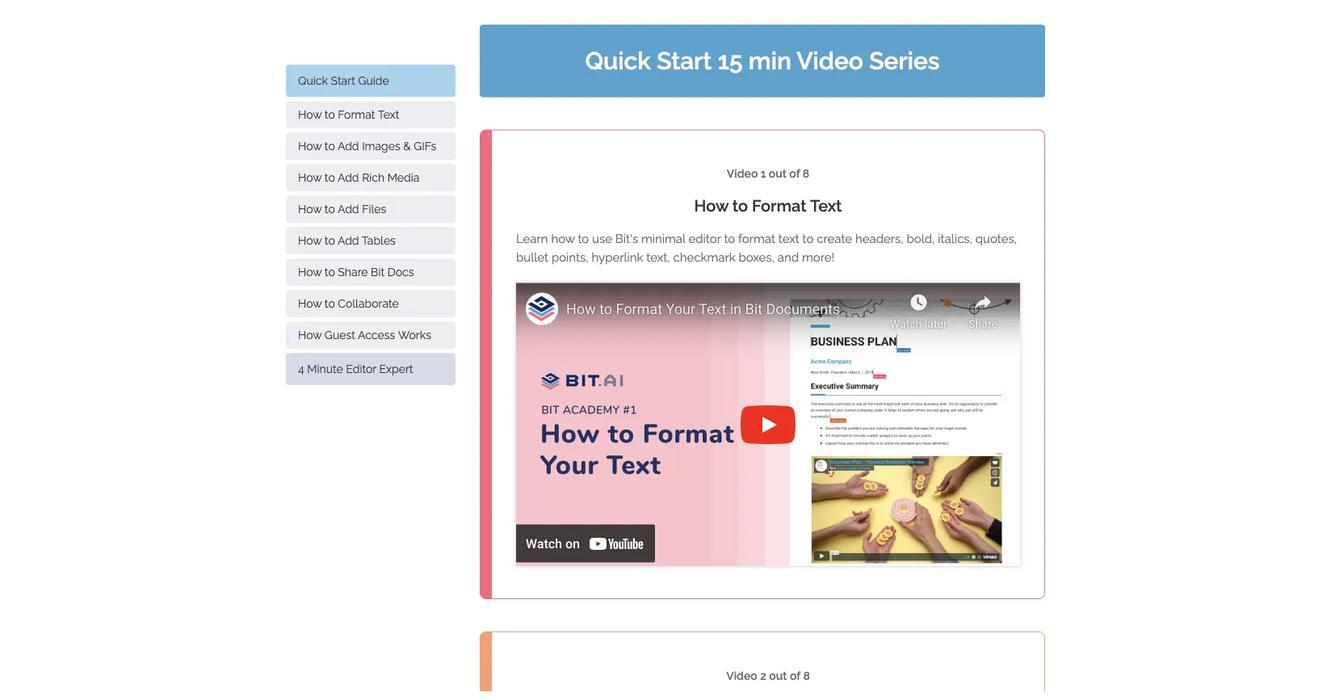 Task type: describe. For each thing, give the bounding box(es) containing it.
video 2 out of 8
[[727, 670, 810, 683]]

italics,
[[939, 232, 973, 246]]

images
[[362, 139, 401, 153]]

learn
[[516, 232, 548, 246]]

0 vertical spatial video
[[797, 47, 864, 75]]

8 for video 1 out of 8
[[803, 167, 810, 181]]

collaborate
[[338, 297, 399, 310]]

expert
[[379, 362, 413, 376]]

to up guest
[[325, 297, 335, 310]]

text
[[779, 232, 800, 246]]

how for how to add tables link
[[298, 234, 322, 247]]

out for 1
[[769, 167, 787, 181]]

text,
[[647, 251, 671, 265]]

share
[[338, 265, 368, 279]]

list containing quick start guide
[[286, 65, 456, 386]]

0 vertical spatial text
[[378, 108, 400, 121]]

4 minute editor expert
[[298, 362, 413, 376]]

points,
[[552, 251, 589, 265]]

boxes,
[[739, 251, 775, 265]]

how to add rich media link
[[286, 164, 456, 192]]

how to add files link
[[286, 196, 456, 223]]

to right "text"
[[803, 232, 814, 246]]

tables
[[362, 234, 396, 247]]

to left share
[[325, 265, 335, 279]]

create
[[817, 232, 853, 246]]

8 for video 2 out of 8
[[804, 670, 810, 683]]

gifs
[[414, 139, 437, 153]]

files
[[362, 202, 386, 216]]

how to share bit docs link
[[286, 259, 456, 286]]

start for guide
[[331, 74, 355, 87]]

guide
[[358, 74, 389, 87]]

minimal
[[642, 232, 686, 246]]

editor
[[346, 362, 377, 376]]

use
[[592, 232, 613, 246]]

more!
[[802, 251, 835, 265]]

4
[[298, 362, 304, 376]]

1
[[761, 167, 766, 181]]

video for video 1 out of 8
[[727, 167, 758, 181]]

4 minute editor expert link
[[286, 353, 456, 386]]

how to collaborate
[[298, 297, 399, 310]]

to up "format"
[[733, 196, 748, 215]]

minute
[[307, 362, 343, 376]]

how guest access works link
[[286, 322, 456, 349]]

add for files
[[338, 202, 359, 216]]

how up editor
[[695, 196, 729, 215]]

1 vertical spatial how to format text
[[695, 196, 843, 215]]

how for how to add rich media link
[[298, 171, 322, 184]]

of for video 1 out of 8
[[790, 167, 800, 181]]

quick start guide
[[298, 74, 389, 87]]

to left the use
[[578, 232, 589, 246]]

to up how to add rich media
[[325, 139, 335, 153]]

docs
[[388, 265, 414, 279]]

editor
[[689, 232, 721, 246]]

video for video 2 out of 8
[[727, 670, 758, 683]]

series
[[870, 47, 940, 75]]

0 vertical spatial how to format text
[[298, 108, 400, 121]]

hyperlink
[[592, 251, 644, 265]]

bit
[[371, 265, 385, 279]]

add for tables
[[338, 234, 359, 247]]

quick start 15 min video series
[[586, 47, 940, 75]]



Task type: locate. For each thing, give the bounding box(es) containing it.
video left the 1
[[727, 167, 758, 181]]

how up how to add rich media
[[298, 139, 322, 153]]

add
[[338, 139, 359, 153], [338, 171, 359, 184], [338, 202, 359, 216], [338, 234, 359, 247]]

bit's
[[616, 232, 639, 246]]

format
[[739, 232, 776, 246]]

8 right the 1
[[803, 167, 810, 181]]

add up the how to add files
[[338, 171, 359, 184]]

how
[[551, 232, 575, 246]]

and
[[778, 251, 799, 265]]

of
[[790, 167, 800, 181], [790, 670, 801, 683]]

quotes,
[[976, 232, 1018, 246]]

how to add tables link
[[286, 227, 456, 255]]

of for video 2 out of 8
[[790, 670, 801, 683]]

0 vertical spatial format
[[338, 108, 375, 121]]

how to collaborate link
[[286, 290, 456, 318]]

0 vertical spatial out
[[769, 167, 787, 181]]

0 vertical spatial of
[[790, 167, 800, 181]]

quick start guide link
[[286, 65, 456, 97]]

how down the how to add files
[[298, 234, 322, 247]]

to up how to add tables
[[325, 202, 335, 216]]

1 horizontal spatial format
[[752, 196, 807, 215]]

how for how to add images & gifs link
[[298, 139, 322, 153]]

to up the how to add files
[[325, 171, 335, 184]]

add for rich media
[[338, 171, 359, 184]]

0 horizontal spatial quick
[[298, 74, 328, 87]]

to down quick start guide
[[325, 108, 335, 121]]

1 vertical spatial format
[[752, 196, 807, 215]]

how to add images & gifs link
[[286, 133, 456, 160]]

2 of from the top
[[790, 670, 801, 683]]

quick
[[586, 47, 651, 75], [298, 74, 328, 87]]

format
[[338, 108, 375, 121], [752, 196, 807, 215]]

add left tables
[[338, 234, 359, 247]]

quick for quick start 15 min video series
[[586, 47, 651, 75]]

how up how to add tables
[[298, 202, 322, 216]]

1 vertical spatial video
[[727, 167, 758, 181]]

2
[[761, 670, 767, 683]]

1 of from the top
[[790, 167, 800, 181]]

how up the how to add files
[[298, 171, 322, 184]]

1 vertical spatial out
[[770, 670, 788, 683]]

start left 15
[[657, 47, 712, 75]]

out right the 1
[[769, 167, 787, 181]]

2 vertical spatial video
[[727, 670, 758, 683]]

of right "2" at the right of the page
[[790, 670, 801, 683]]

bold,
[[907, 232, 935, 246]]

2 add from the top
[[338, 171, 359, 184]]

to
[[325, 108, 335, 121], [325, 139, 335, 153], [325, 171, 335, 184], [733, 196, 748, 215], [325, 202, 335, 216], [578, 232, 589, 246], [724, 232, 736, 246], [803, 232, 814, 246], [325, 234, 335, 247], [325, 265, 335, 279], [325, 297, 335, 310]]

list
[[286, 65, 456, 386]]

video
[[797, 47, 864, 75], [727, 167, 758, 181], [727, 670, 758, 683]]

1 vertical spatial text
[[811, 196, 843, 215]]

learn how to use bit's minimal editor to format text to create headers, bold, italics, quotes, bullet points, hyperlink text, checkmark boxes, and more!
[[516, 232, 1018, 265]]

how left guest
[[298, 329, 322, 342]]

text up images
[[378, 108, 400, 121]]

how down quick start guide
[[298, 108, 322, 121]]

text up create
[[811, 196, 843, 215]]

text
[[378, 108, 400, 121], [811, 196, 843, 215]]

access works
[[358, 329, 432, 342]]

format up how to add images & gifs
[[338, 108, 375, 121]]

1 horizontal spatial start
[[657, 47, 712, 75]]

of right the 1
[[790, 167, 800, 181]]

0 horizontal spatial format
[[338, 108, 375, 121]]

how to format text link
[[286, 101, 456, 129]]

how left share
[[298, 265, 322, 279]]

format inside how to format text link
[[338, 108, 375, 121]]

start for 15
[[657, 47, 712, 75]]

add for images
[[338, 139, 359, 153]]

4 add from the top
[[338, 234, 359, 247]]

how to format text down video 1 out of 8
[[695, 196, 843, 215]]

8
[[803, 167, 810, 181], [804, 670, 810, 683]]

min
[[749, 47, 792, 75]]

how to add files
[[298, 202, 386, 216]]

0 horizontal spatial start
[[331, 74, 355, 87]]

1 horizontal spatial text
[[811, 196, 843, 215]]

how down how to share bit docs
[[298, 297, 322, 310]]

how guest access works
[[298, 329, 432, 342]]

how to share bit docs
[[298, 265, 414, 279]]

start left guide
[[331, 74, 355, 87]]

how
[[298, 108, 322, 121], [298, 139, 322, 153], [298, 171, 322, 184], [695, 196, 729, 215], [298, 202, 322, 216], [298, 234, 322, 247], [298, 265, 322, 279], [298, 297, 322, 310], [298, 329, 322, 342]]

start
[[657, 47, 712, 75], [331, 74, 355, 87]]

how to add tables
[[298, 234, 396, 247]]

how to add rich media
[[298, 171, 420, 184]]

to down the how to add files
[[325, 234, 335, 247]]

video left "2" at the right of the page
[[727, 670, 758, 683]]

how for "how guest access works" link
[[298, 329, 322, 342]]

video right min
[[797, 47, 864, 75]]

video 1 out of 8
[[727, 167, 810, 181]]

out
[[769, 167, 787, 181], [770, 670, 788, 683]]

guest
[[325, 329, 355, 342]]

add left images
[[338, 139, 359, 153]]

0 vertical spatial 8
[[803, 167, 810, 181]]

1 vertical spatial 8
[[804, 670, 810, 683]]

8 right "2" at the right of the page
[[804, 670, 810, 683]]

how for how to format text link
[[298, 108, 322, 121]]

how to format text
[[298, 108, 400, 121], [695, 196, 843, 215]]

out for 2
[[770, 670, 788, 683]]

1 add from the top
[[338, 139, 359, 153]]

headers,
[[856, 232, 904, 246]]

add left files at the left top of page
[[338, 202, 359, 216]]

how for how to share bit docs link
[[298, 265, 322, 279]]

how to add images & gifs
[[298, 139, 437, 153]]

checkmark
[[674, 251, 736, 265]]

15
[[718, 47, 743, 75]]

how to format text down quick start guide
[[298, 108, 400, 121]]

rich media
[[362, 171, 420, 184]]

3 add from the top
[[338, 202, 359, 216]]

1 horizontal spatial how to format text
[[695, 196, 843, 215]]

&
[[404, 139, 411, 153]]

1 vertical spatial of
[[790, 670, 801, 683]]

quick for quick start guide
[[298, 74, 328, 87]]

bullet
[[516, 251, 549, 265]]

1 horizontal spatial quick
[[586, 47, 651, 75]]

how for the how to add files link
[[298, 202, 322, 216]]

how for how to collaborate link
[[298, 297, 322, 310]]

format down video 1 out of 8
[[752, 196, 807, 215]]

0 horizontal spatial text
[[378, 108, 400, 121]]

to right editor
[[724, 232, 736, 246]]

out right "2" at the right of the page
[[770, 670, 788, 683]]

0 horizontal spatial how to format text
[[298, 108, 400, 121]]



Task type: vqa. For each thing, say whether or not it's contained in the screenshot.
the Editor
yes



